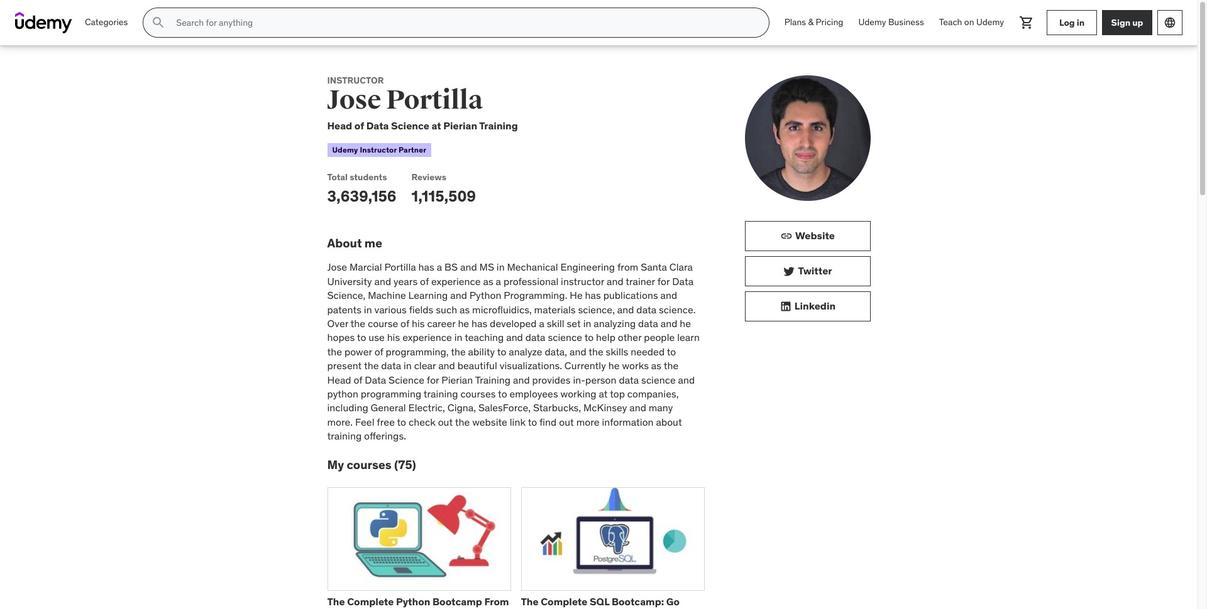 Task type: vqa. For each thing, say whether or not it's contained in the screenshot.
session for 2
no



Task type: locate. For each thing, give the bounding box(es) containing it.
head inside instructor jose portilla head of data science at pierian training
[[327, 119, 352, 132]]

many
[[649, 402, 673, 415]]

go
[[667, 596, 680, 608]]

jose up udemy instructor partner
[[327, 84, 381, 116]]

Search for anything text field
[[174, 12, 754, 33]]

developed
[[490, 318, 537, 330]]

0 horizontal spatial from
[[521, 608, 544, 610]]

1 horizontal spatial for
[[658, 275, 670, 288]]

head inside jose marcial portilla has a bs and ms in mechanical engineering from santa clara university and years of experience as a professional instructor and trainer for data science, machine learning and python programming. he has publications and patents in various fields such as microfluidics, materials science, and data science. over the course of his career he has developed a skill set in analyzing data and he hopes to use his experience in teaching and data science to help other people learn the power of programming, the ability to analyze data, and the skills needed to present the data in clear and beautiful visualizations. currently he works as the head of data science for pierian training and provides in-person data science and python programming training courses to employees working at top companies, including general electric, cigna, salesforce, starbucks, mckinsey and many more. feel free to check out the website link to find out more information about training offerings.
[[327, 374, 351, 386]]

analyzing
[[594, 318, 636, 330]]

in
[[1077, 17, 1085, 28], [497, 261, 505, 274], [364, 303, 372, 316], [583, 318, 591, 330], [454, 332, 463, 344], [404, 360, 412, 372], [389, 608, 398, 610]]

me
[[365, 236, 382, 251]]

the down 'cigna,'
[[455, 416, 470, 429]]

training up electric,
[[424, 388, 458, 401]]

0 vertical spatial at
[[432, 119, 441, 132]]

1 horizontal spatial at
[[599, 388, 608, 401]]

for down clear
[[427, 374, 439, 386]]

the inside the complete python bootcamp from zero to hero in python
[[327, 596, 345, 608]]

0 horizontal spatial training
[[327, 430, 362, 443]]

has up science,
[[585, 289, 601, 302]]

has left bs
[[419, 261, 434, 274]]

and up publications
[[607, 275, 624, 288]]

1 zero from the left
[[327, 608, 349, 610]]

for down santa
[[658, 275, 670, 288]]

training and
[[475, 374, 530, 386]]

1 the from the left
[[327, 596, 345, 608]]

small image
[[783, 265, 796, 278], [780, 301, 792, 313]]

and up information
[[630, 402, 646, 415]]

the complete sql bootcamp: go from zero to hero
[[521, 596, 680, 610]]

he up learn
[[680, 318, 691, 330]]

log in link
[[1047, 10, 1097, 35]]

training down more. feel
[[327, 430, 362, 443]]

portilla up and years
[[384, 261, 416, 274]]

at
[[432, 119, 441, 132], [599, 388, 608, 401]]

1 horizontal spatial science
[[641, 374, 676, 386]]

including
[[327, 402, 368, 415]]

science up partner
[[391, 119, 429, 132]]

0 vertical spatial pierian
[[444, 119, 477, 132]]

portilla
[[386, 84, 483, 116], [384, 261, 416, 274]]

total students 3,639,156
[[327, 172, 397, 206]]

courses up 'cigna,'
[[461, 388, 496, 401]]

from right from
[[521, 608, 544, 610]]

salesforce,
[[479, 402, 531, 415]]

0 horizontal spatial courses
[[347, 458, 392, 473]]

0 vertical spatial science
[[548, 332, 582, 344]]

shopping cart with 0 items image
[[1019, 15, 1034, 30]]

2 complete from the left
[[541, 596, 588, 608]]

a left skill
[[539, 318, 545, 330]]

at left "top"
[[599, 388, 608, 401]]

his right use
[[387, 332, 400, 344]]

python inside jose marcial portilla has a bs and ms in mechanical engineering from santa clara university and years of experience as a professional instructor and trainer for data science, machine learning and python programming. he has publications and patents in various fields such as microfluidics, materials science, and data science. over the course of his career he has developed a skill set in analyzing data and he hopes to use his experience in teaching and data science to help other people learn the power of programming, the ability to analyze data, and the skills needed to present the data in clear and beautiful visualizations. currently he works as the head of data science for pierian training and provides in-person data science and python programming training courses to employees working at top companies, including general electric, cigna, salesforce, starbucks, mckinsey and many more. feel free to check out the website link to find out more information about training offerings.
[[470, 289, 501, 302]]

0 vertical spatial from
[[617, 261, 639, 274]]

categories button
[[77, 8, 135, 38]]

portilla inside instructor jose portilla head of data science at pierian training
[[386, 84, 483, 116]]

and
[[460, 261, 477, 274], [607, 275, 624, 288], [450, 289, 467, 302], [661, 289, 677, 302], [617, 303, 634, 316], [661, 318, 678, 330], [506, 332, 523, 344], [570, 346, 587, 358], [438, 360, 455, 372], [678, 374, 695, 386], [630, 402, 646, 415]]

0 vertical spatial his
[[412, 318, 425, 330]]

free
[[377, 416, 395, 429]]

1 vertical spatial pierian
[[442, 374, 473, 386]]

set
[[567, 318, 581, 330]]

courses down offerings.
[[347, 458, 392, 473]]

1 horizontal spatial out
[[559, 416, 574, 429]]

data up programming at the left bottom of the page
[[365, 374, 386, 386]]

from inside the complete sql bootcamp: go from zero to hero
[[521, 608, 544, 610]]

udemy right on
[[977, 16, 1004, 28]]

0 vertical spatial training
[[424, 388, 458, 401]]

business
[[889, 16, 924, 28]]

small image for linkedin
[[780, 301, 792, 313]]

2 hero from the left
[[582, 608, 605, 610]]

data down 'clara'
[[672, 275, 694, 288]]

0 horizontal spatial at
[[432, 119, 441, 132]]

0 horizontal spatial he
[[458, 318, 469, 330]]

sign up link
[[1102, 10, 1153, 35]]

power
[[345, 346, 372, 358]]

hopes
[[327, 332, 355, 344]]

0 vertical spatial a
[[437, 261, 442, 274]]

jose
[[327, 84, 381, 116], [327, 261, 347, 274]]

electric,
[[408, 402, 445, 415]]

a left professional
[[496, 275, 501, 288]]

0 horizontal spatial for
[[427, 374, 439, 386]]

pierian down beautiful
[[442, 374, 473, 386]]

to inside the complete python bootcamp from zero to hero in python
[[351, 608, 361, 610]]

santa
[[641, 261, 667, 274]]

as down "needed"
[[651, 360, 662, 372]]

1 hero from the left
[[363, 608, 386, 610]]

head up the python
[[327, 374, 351, 386]]

2 head from the top
[[327, 374, 351, 386]]

1 vertical spatial his
[[387, 332, 400, 344]]

science down 'set'
[[548, 332, 582, 344]]

instructor inside instructor jose portilla head of data science at pierian training
[[327, 75, 384, 86]]

science up programming at the left bottom of the page
[[389, 374, 424, 386]]

and down developed
[[506, 332, 523, 344]]

my courses (75)
[[327, 458, 416, 473]]

0 horizontal spatial zero
[[327, 608, 349, 610]]

1 vertical spatial science
[[641, 374, 676, 386]]

1 horizontal spatial hero
[[582, 608, 605, 610]]

0 vertical spatial instructor
[[327, 75, 384, 86]]

1 horizontal spatial complete
[[541, 596, 588, 608]]

small image left "twitter"
[[783, 265, 796, 278]]

the down hopes
[[327, 346, 342, 358]]

0 horizontal spatial the
[[327, 596, 345, 608]]

from inside jose marcial portilla has a bs and ms in mechanical engineering from santa clara university and years of experience as a professional instructor and trainer for data science, machine learning and python programming. he has publications and patents in various fields such as microfluidics, materials science, and data science. over the course of his career he has developed a skill set in analyzing data and he hopes to use his experience in teaching and data science to help other people learn the power of programming, the ability to analyze data, and the skills needed to present the data in clear and beautiful visualizations. currently he works as the head of data science for pierian training and provides in-person data science and python programming training courses to employees working at top companies, including general electric, cigna, salesforce, starbucks, mckinsey and many more. feel free to check out the website link to find out more information about training offerings.
[[617, 261, 639, 274]]

small image inside linkedin link
[[780, 301, 792, 313]]

1 head from the top
[[327, 119, 352, 132]]

1 horizontal spatial udemy
[[859, 16, 886, 28]]

data
[[637, 303, 657, 316], [638, 318, 658, 330], [526, 332, 546, 344], [381, 360, 401, 372], [619, 374, 639, 386]]

data inside instructor jose portilla head of data science at pierian training
[[366, 119, 389, 132]]

python
[[470, 289, 501, 302], [396, 596, 430, 608], [400, 608, 434, 610]]

portilla up partner
[[386, 84, 483, 116]]

currently
[[565, 360, 606, 372]]

clear
[[414, 360, 436, 372]]

programming,
[[386, 346, 449, 358]]

from
[[617, 261, 639, 274], [521, 608, 544, 610]]

udemy left business
[[859, 16, 886, 28]]

data down publications
[[637, 303, 657, 316]]

1 vertical spatial science
[[389, 374, 424, 386]]

complete inside the complete python bootcamp from zero to hero in python
[[347, 596, 394, 608]]

out
[[438, 416, 453, 429], [559, 416, 574, 429]]

bootcamp
[[433, 596, 482, 608]]

linkedin link
[[745, 292, 871, 322]]

1 vertical spatial courses
[[347, 458, 392, 473]]

1 horizontal spatial from
[[617, 261, 639, 274]]

engineering
[[561, 261, 615, 274]]

starbucks,
[[533, 402, 581, 415]]

he down skills
[[609, 360, 620, 372]]

students
[[350, 172, 387, 183]]

2 horizontal spatial he
[[680, 318, 691, 330]]

0 horizontal spatial science
[[548, 332, 582, 344]]

0 vertical spatial small image
[[783, 265, 796, 278]]

2 horizontal spatial as
[[651, 360, 662, 372]]

1 vertical spatial from
[[521, 608, 544, 610]]

0 vertical spatial portilla
[[386, 84, 483, 116]]

training
[[424, 388, 458, 401], [327, 430, 362, 443]]

information
[[602, 416, 654, 429]]

0 horizontal spatial out
[[438, 416, 453, 429]]

pierian left training
[[444, 119, 477, 132]]

1 jose from the top
[[327, 84, 381, 116]]

0 horizontal spatial udemy
[[332, 145, 358, 155]]

from up trainer
[[617, 261, 639, 274]]

0 vertical spatial jose
[[327, 84, 381, 116]]

0 horizontal spatial his
[[387, 332, 400, 344]]

1 vertical spatial head
[[327, 374, 351, 386]]

data up udemy instructor partner
[[366, 119, 389, 132]]

1 vertical spatial at
[[599, 388, 608, 401]]

complete for hero
[[347, 596, 394, 608]]

1 horizontal spatial as
[[483, 275, 493, 288]]

1 complete from the left
[[347, 596, 394, 608]]

science
[[391, 119, 429, 132], [389, 374, 424, 386]]

1 vertical spatial training
[[327, 430, 362, 443]]

2 horizontal spatial has
[[585, 289, 601, 302]]

head
[[327, 119, 352, 132], [327, 374, 351, 386]]

jose marcial portilla has a bs and ms in mechanical engineering from santa clara university and years of experience as a professional instructor and trainer for data science, machine learning and python programming. he has publications and patents in various fields such as microfluidics, materials science, and data science. over the course of his career he has developed a skill set in analyzing data and he hopes to use his experience in teaching and data science to help other people learn the power of programming, the ability to analyze data, and the skills needed to present the data in clear and beautiful visualizations. currently he works as the head of data science for pierian training and provides in-person data science and python programming training courses to employees working at top companies, including general electric, cigna, salesforce, starbucks, mckinsey and many more. feel free to check out the website link to find out more information about training offerings.
[[327, 261, 700, 443]]

1 horizontal spatial a
[[496, 275, 501, 288]]

mckinsey
[[584, 402, 627, 415]]

0 vertical spatial head
[[327, 119, 352, 132]]

0 vertical spatial science
[[391, 119, 429, 132]]

out down 'cigna,'
[[438, 416, 453, 429]]

more
[[576, 416, 600, 429]]

complete inside the complete sql bootcamp: go from zero to hero
[[541, 596, 588, 608]]

udemy up total
[[332, 145, 358, 155]]

professional
[[504, 275, 559, 288]]

small image inside twitter link
[[783, 265, 796, 278]]

his down fields
[[412, 318, 425, 330]]

has up teaching
[[472, 318, 488, 330]]

1 vertical spatial portilla
[[384, 261, 416, 274]]

1 out from the left
[[438, 416, 453, 429]]

programming.
[[504, 289, 568, 302]]

1 vertical spatial small image
[[780, 301, 792, 313]]

teach
[[939, 16, 962, 28]]

use
[[369, 332, 385, 344]]

bootcamp:
[[612, 596, 664, 608]]

and up currently
[[570, 346, 587, 358]]

3,639,156
[[327, 187, 397, 206]]

head up udemy instructor partner
[[327, 119, 352, 132]]

reviews 1,115,509
[[412, 172, 476, 206]]

other
[[618, 332, 642, 344]]

2 vertical spatial a
[[539, 318, 545, 330]]

science
[[548, 332, 582, 344], [641, 374, 676, 386]]

microfluidics, materials
[[472, 303, 576, 316]]

of
[[355, 119, 364, 132], [401, 318, 409, 330], [375, 346, 383, 358], [354, 374, 362, 386]]

complete
[[347, 596, 394, 608], [541, 596, 588, 608]]

fields
[[409, 303, 434, 316]]

1 vertical spatial a
[[496, 275, 501, 288]]

portilla inside jose marcial portilla has a bs and ms in mechanical engineering from santa clara university and years of experience as a professional instructor and trainer for data science, machine learning and python programming. he has publications and patents in various fields such as microfluidics, materials science, and data science. over the course of his career he has developed a skill set in analyzing data and he hopes to use his experience in teaching and data science to help other people learn the power of programming, the ability to analyze data, and the skills needed to present the data in clear and beautiful visualizations. currently he works as the head of data science for pierian training and provides in-person data science and python programming training courses to employees working at top companies, including general electric, cigna, salesforce, starbucks, mckinsey and many more. feel free to check out the website link to find out more information about training offerings.
[[384, 261, 416, 274]]

for
[[658, 275, 670, 288], [427, 374, 439, 386]]

0 vertical spatial data
[[366, 119, 389, 132]]

website
[[796, 230, 835, 242]]

and down publications
[[617, 303, 634, 316]]

2 jose from the top
[[327, 261, 347, 274]]

bs
[[445, 261, 458, 274]]

of up udemy instructor partner
[[355, 119, 364, 132]]

categories
[[85, 16, 128, 28]]

1 vertical spatial data
[[672, 275, 694, 288]]

people
[[644, 332, 675, 344]]

as right such
[[460, 303, 470, 316]]

small image left linkedin
[[780, 301, 792, 313]]

1 horizontal spatial the
[[521, 596, 539, 608]]

career
[[427, 318, 456, 330]]

as down ms at left top
[[483, 275, 493, 288]]

companies,
[[628, 388, 679, 401]]

1 horizontal spatial zero
[[546, 608, 568, 610]]

1 horizontal spatial courses
[[461, 388, 496, 401]]

the inside the complete sql bootcamp: go from zero to hero
[[521, 596, 539, 608]]

reviews
[[412, 172, 446, 183]]

&
[[808, 16, 814, 28]]

person
[[586, 374, 617, 386]]

0 vertical spatial courses
[[461, 388, 496, 401]]

beautiful
[[458, 360, 497, 372]]

pierian
[[444, 119, 477, 132], [442, 374, 473, 386]]

2 the from the left
[[521, 596, 539, 608]]

1 vertical spatial as
[[460, 303, 470, 316]]

0 vertical spatial has
[[419, 261, 434, 274]]

a left bs
[[437, 261, 442, 274]]

and right bs
[[460, 261, 477, 274]]

1 vertical spatial has
[[585, 289, 601, 302]]

he
[[570, 289, 583, 302]]

2 out from the left
[[559, 416, 574, 429]]

jose up 'university'
[[327, 261, 347, 274]]

1 horizontal spatial his
[[412, 318, 425, 330]]

2 zero from the left
[[546, 608, 568, 610]]

out down starbucks,
[[559, 416, 574, 429]]

0 horizontal spatial hero
[[363, 608, 386, 610]]

0 horizontal spatial a
[[437, 261, 442, 274]]

and up science.
[[661, 289, 677, 302]]

complete for to
[[541, 596, 588, 608]]

0 horizontal spatial has
[[419, 261, 434, 274]]

0 horizontal spatial complete
[[347, 596, 394, 608]]

he right career on the left of page
[[458, 318, 469, 330]]

offerings.
[[364, 430, 406, 443]]

2 vertical spatial as
[[651, 360, 662, 372]]

mechanical
[[507, 261, 558, 274]]

help
[[596, 332, 616, 344]]

1 vertical spatial jose
[[327, 261, 347, 274]]

2 vertical spatial has
[[472, 318, 488, 330]]

at up reviews at the top
[[432, 119, 441, 132]]

in-
[[573, 374, 586, 386]]

science up companies, at the right of the page
[[641, 374, 676, 386]]



Task type: describe. For each thing, give the bounding box(es) containing it.
of down 'present'
[[354, 374, 362, 386]]

log in
[[1060, 17, 1085, 28]]

udemy business link
[[851, 8, 932, 38]]

ms
[[480, 261, 494, 274]]

udemy for udemy business
[[859, 16, 886, 28]]

publications
[[604, 289, 658, 302]]

about me
[[327, 236, 382, 251]]

zero inside the complete sql bootcamp: go from zero to hero
[[546, 608, 568, 610]]

1 horizontal spatial he
[[609, 360, 620, 372]]

up
[[1133, 17, 1144, 28]]

about
[[327, 236, 362, 251]]

sign
[[1112, 17, 1131, 28]]

clara
[[670, 261, 693, 274]]

the complete python bootcamp from zero to hero in python link
[[327, 596, 509, 610]]

provides
[[532, 374, 571, 386]]

at inside instructor jose portilla head of data science at pierian training
[[432, 119, 441, 132]]

0 vertical spatial as
[[483, 275, 493, 288]]

in inside the complete python bootcamp from zero to hero in python
[[389, 608, 398, 610]]

1 horizontal spatial has
[[472, 318, 488, 330]]

twitter
[[798, 265, 832, 278]]

instructor
[[561, 275, 604, 288]]

experience
[[403, 332, 452, 344]]

udemy image
[[15, 12, 72, 33]]

partner
[[399, 145, 427, 155]]

the down patents
[[351, 318, 365, 330]]

science,
[[327, 289, 366, 302]]

data up people
[[638, 318, 658, 330]]

sign up
[[1112, 17, 1144, 28]]

present
[[327, 360, 362, 372]]

more. feel
[[327, 416, 374, 429]]

on
[[965, 16, 974, 28]]

the ability
[[451, 346, 495, 358]]

employees
[[510, 388, 558, 401]]

sql
[[590, 596, 610, 608]]

working
[[561, 388, 597, 401]]

the down power
[[364, 360, 379, 372]]

hero inside the complete sql bootcamp: go from zero to hero
[[582, 608, 605, 610]]

data up programming at the left bottom of the page
[[381, 360, 401, 372]]

course
[[368, 318, 398, 330]]

learn
[[677, 332, 700, 344]]

1 vertical spatial instructor
[[360, 145, 397, 155]]

data up analyze
[[526, 332, 546, 344]]

jose inside jose marcial portilla has a bs and ms in mechanical engineering from santa clara university and years of experience as a professional instructor and trainer for data science, machine learning and python programming. he has publications and patents in various fields such as microfluidics, materials science, and data science. over the course of his career he has developed a skill set in analyzing data and he hopes to use his experience in teaching and data science to help other people learn the power of programming, the ability to analyze data, and the skills needed to present the data in clear and beautiful visualizations. currently he works as the head of data science for pierian training and provides in-person data science and python programming training courses to employees working at top companies, including general electric, cigna, salesforce, starbucks, mckinsey and many more. feel free to check out the website link to find out more information about training offerings.
[[327, 261, 347, 274]]

find
[[540, 416, 557, 429]]

twitter link
[[745, 257, 871, 287]]

choose a language image
[[1164, 16, 1177, 29]]

link
[[510, 416, 526, 429]]

general
[[371, 402, 406, 415]]

check
[[409, 416, 436, 429]]

udemy business
[[859, 16, 924, 28]]

portilla for marcial
[[384, 261, 416, 274]]

udemy for udemy instructor partner
[[332, 145, 358, 155]]

pierian inside instructor jose portilla head of data science at pierian training
[[444, 119, 477, 132]]

science.
[[659, 303, 696, 316]]

skill
[[547, 318, 565, 330]]

marcial
[[350, 261, 382, 274]]

zero inside the complete python bootcamp from zero to hero in python
[[327, 608, 349, 610]]

trainer
[[626, 275, 655, 288]]

small image for twitter
[[783, 265, 796, 278]]

the complete sql bootcamp: go from zero to hero link
[[521, 596, 680, 610]]

portilla for jose
[[386, 84, 483, 116]]

visualizations.
[[500, 360, 562, 372]]

data,
[[545, 346, 567, 358]]

from
[[484, 596, 509, 608]]

of down use
[[375, 346, 383, 358]]

of experience
[[420, 275, 481, 288]]

small image
[[780, 230, 793, 243]]

udemy instructor partner
[[332, 145, 427, 155]]

data down works
[[619, 374, 639, 386]]

plans & pricing
[[785, 16, 844, 28]]

log
[[1060, 17, 1075, 28]]

1 vertical spatial for
[[427, 374, 439, 386]]

and down of experience
[[450, 289, 467, 302]]

the down "needed"
[[664, 360, 679, 372]]

1 horizontal spatial training
[[424, 388, 458, 401]]

of inside instructor jose portilla head of data science at pierian training
[[355, 119, 364, 132]]

and right clear
[[438, 360, 455, 372]]

programming
[[361, 388, 421, 401]]

0 horizontal spatial as
[[460, 303, 470, 316]]

1,115,509
[[412, 187, 476, 206]]

science,
[[578, 303, 615, 316]]

top
[[610, 388, 625, 401]]

at inside jose marcial portilla has a bs and ms in mechanical engineering from santa clara university and years of experience as a professional instructor and trainer for data science, machine learning and python programming. he has publications and patents in various fields such as microfluidics, materials science, and data science. over the course of his career he has developed a skill set in analyzing data and he hopes to use his experience in teaching and data science to help other people learn the power of programming, the ability to analyze data, and the skills needed to present the data in clear and beautiful visualizations. currently he works as the head of data science for pierian training and provides in-person data science and python programming training courses to employees working at top companies, including general electric, cigna, salesforce, starbucks, mckinsey and many more. feel free to check out the website link to find out more information about training offerings.
[[599, 388, 608, 401]]

science inside instructor jose portilla head of data science at pierian training
[[391, 119, 429, 132]]

about
[[656, 416, 682, 429]]

jose inside instructor jose portilla head of data science at pierian training
[[327, 84, 381, 116]]

training
[[479, 119, 518, 132]]

0 vertical spatial for
[[658, 275, 670, 288]]

works
[[622, 360, 649, 372]]

learning
[[408, 289, 448, 302]]

total
[[327, 172, 348, 183]]

over
[[327, 318, 348, 330]]

and up companies, at the right of the page
[[678, 374, 695, 386]]

2 horizontal spatial udemy
[[977, 16, 1004, 28]]

2 horizontal spatial a
[[539, 318, 545, 330]]

(75)
[[394, 458, 416, 473]]

jose portilla image
[[745, 75, 871, 201]]

to inside the complete sql bootcamp: go from zero to hero
[[570, 608, 580, 610]]

plans & pricing link
[[777, 8, 851, 38]]

teaching
[[465, 332, 504, 344]]

university
[[327, 275, 372, 288]]

website link
[[745, 221, 871, 252]]

my
[[327, 458, 344, 473]]

pierian inside jose marcial portilla has a bs and ms in mechanical engineering from santa clara university and years of experience as a professional instructor and trainer for data science, machine learning and python programming. he has publications and patents in various fields such as microfluidics, materials science, and data science. over the course of his career he has developed a skill set in analyzing data and he hopes to use his experience in teaching and data science to help other people learn the power of programming, the ability to analyze data, and the skills needed to present the data in clear and beautiful visualizations. currently he works as the head of data science for pierian training and provides in-person data science and python programming training courses to employees working at top companies, including general electric, cigna, salesforce, starbucks, mckinsey and many more. feel free to check out the website link to find out more information about training offerings.
[[442, 374, 473, 386]]

the for zero
[[327, 596, 345, 608]]

the down help
[[589, 346, 604, 358]]

python
[[327, 388, 358, 401]]

the for from
[[521, 596, 539, 608]]

patents
[[327, 303, 362, 316]]

2 vertical spatial data
[[365, 374, 386, 386]]

of down various at the left of the page
[[401, 318, 409, 330]]

teach on udemy link
[[932, 8, 1012, 38]]

such
[[436, 303, 457, 316]]

and down science.
[[661, 318, 678, 330]]

teach on udemy
[[939, 16, 1004, 28]]

hero inside the complete python bootcamp from zero to hero in python
[[363, 608, 386, 610]]

website
[[472, 416, 507, 429]]

submit search image
[[151, 15, 166, 30]]

courses inside jose marcial portilla has a bs and ms in mechanical engineering from santa clara university and years of experience as a professional instructor and trainer for data science, machine learning and python programming. he has publications and patents in various fields such as microfluidics, materials science, and data science. over the course of his career he has developed a skill set in analyzing data and he hopes to use his experience in teaching and data science to help other people learn the power of programming, the ability to analyze data, and the skills needed to present the data in clear and beautiful visualizations. currently he works as the head of data science for pierian training and provides in-person data science and python programming training courses to employees working at top companies, including general electric, cigna, salesforce, starbucks, mckinsey and many more. feel free to check out the website link to find out more information about training offerings.
[[461, 388, 496, 401]]

pricing
[[816, 16, 844, 28]]

cigna,
[[448, 402, 476, 415]]

science inside jose marcial portilla has a bs and ms in mechanical engineering from santa clara university and years of experience as a professional instructor and trainer for data science, machine learning and python programming. he has publications and patents in various fields such as microfluidics, materials science, and data science. over the course of his career he has developed a skill set in analyzing data and he hopes to use his experience in teaching and data science to help other people learn the power of programming, the ability to analyze data, and the skills needed to present the data in clear and beautiful visualizations. currently he works as the head of data science for pierian training and provides in-person data science and python programming training courses to employees working at top companies, including general electric, cigna, salesforce, starbucks, mckinsey and many more. feel free to check out the website link to find out more information about training offerings.
[[389, 374, 424, 386]]



